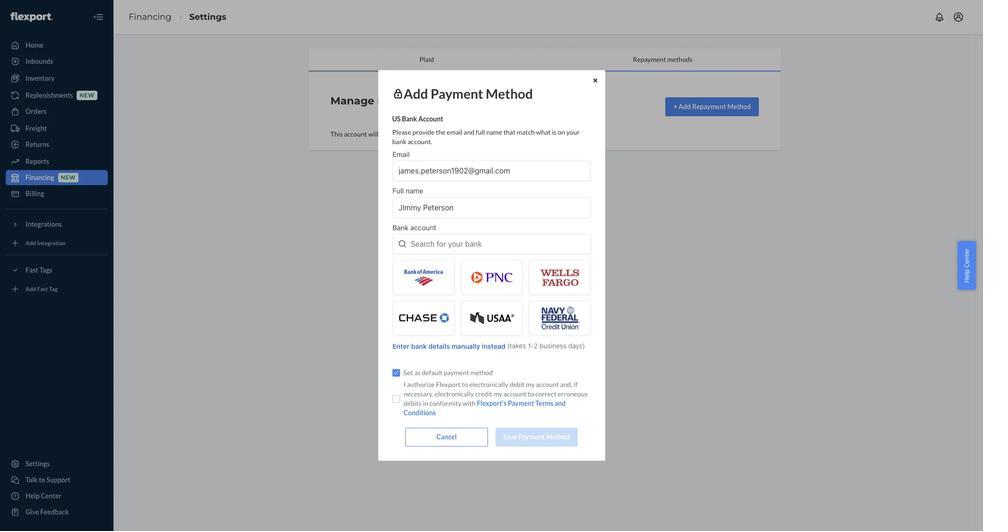 Task type: locate. For each thing, give the bounding box(es) containing it.
save payment method
[[504, 434, 570, 442]]

0 vertical spatial and
[[464, 128, 475, 136]]

1 vertical spatial payment
[[508, 400, 535, 408]]

account.
[[408, 138, 433, 146]]

0 vertical spatial account
[[536, 381, 559, 389]]

account up correct
[[536, 381, 559, 389]]

0 horizontal spatial account
[[504, 391, 527, 399]]

payment right save
[[519, 434, 545, 442]]

set as default payment method
[[404, 369, 493, 377]]

payment inside button
[[519, 434, 545, 442]]

to
[[462, 381, 468, 389], [528, 391, 534, 399]]

authorize
[[407, 381, 435, 389]]

add
[[404, 86, 428, 102]]

payment
[[431, 86, 484, 102], [508, 400, 535, 408], [519, 434, 545, 442]]

provide
[[413, 128, 435, 136]]

method
[[486, 86, 533, 102], [546, 434, 570, 442]]

1 horizontal spatial account
[[536, 381, 559, 389]]

conditions
[[404, 410, 436, 418]]

please provide the email and full name that match what is on your bank account.
[[393, 128, 580, 146]]

1 vertical spatial to
[[528, 391, 534, 399]]

payment down debit
[[508, 400, 535, 408]]

help center button
[[958, 242, 977, 290]]

center
[[963, 249, 972, 268]]

and inside please provide the email and full name that match what is on your bank account.
[[464, 128, 475, 136]]

to down payment
[[462, 381, 468, 389]]

and down erroneous
[[555, 400, 566, 408]]

method up that
[[486, 86, 533, 102]]

my up flexport's
[[494, 391, 503, 399]]

0 vertical spatial electronically
[[470, 381, 509, 389]]

name
[[487, 128, 503, 136]]

erroneous
[[558, 391, 588, 399]]

flexport's payment terms and conditions
[[404, 400, 566, 418]]

flexport's
[[477, 400, 507, 408]]

electronically up credit
[[470, 381, 509, 389]]

0 vertical spatial payment
[[431, 86, 484, 102]]

full
[[476, 128, 485, 136]]

2 vertical spatial payment
[[519, 434, 545, 442]]

1 horizontal spatial and
[[555, 400, 566, 408]]

necessary,
[[404, 391, 434, 399]]

1 vertical spatial method
[[546, 434, 570, 442]]

us bank account
[[393, 115, 444, 123]]

method down 'terms'
[[546, 434, 570, 442]]

email
[[447, 128, 463, 136]]

your
[[567, 128, 580, 136]]

0 vertical spatial to
[[462, 381, 468, 389]]

to left correct
[[528, 391, 534, 399]]

my
[[526, 381, 535, 389], [494, 391, 503, 399]]

payment for save
[[519, 434, 545, 442]]

0 horizontal spatial and
[[464, 128, 475, 136]]

account down debit
[[504, 391, 527, 399]]

method for add payment method
[[486, 86, 533, 102]]

1 vertical spatial account
[[504, 391, 527, 399]]

1 vertical spatial and
[[555, 400, 566, 408]]

flexport's payment terms and conditions link
[[404, 400, 566, 418]]

method for save payment method
[[546, 434, 570, 442]]

and left full
[[464, 128, 475, 136]]

method inside save payment method button
[[546, 434, 570, 442]]

save payment method button
[[496, 429, 578, 448]]

0 horizontal spatial to
[[462, 381, 468, 389]]

payment inside flexport's payment terms and conditions
[[508, 400, 535, 408]]

and
[[464, 128, 475, 136], [555, 400, 566, 408]]

i authorize flexport to electronically debit my account and, if necessary, electronically credit my account to correct erroneous debits in conformity with
[[404, 381, 588, 408]]

add payment method
[[404, 86, 533, 102]]

and inside flexport's payment terms and conditions
[[555, 400, 566, 408]]

payment for flexport's
[[508, 400, 535, 408]]

match
[[517, 128, 535, 136]]

electronically
[[470, 381, 509, 389], [435, 391, 474, 399]]

on
[[558, 128, 566, 136]]

electronically down flexport
[[435, 391, 474, 399]]

help
[[963, 270, 972, 283]]

bank
[[393, 138, 407, 146]]

0 vertical spatial method
[[486, 86, 533, 102]]

None checkbox
[[393, 370, 400, 377], [393, 396, 400, 404], [393, 370, 400, 377], [393, 396, 400, 404]]

my right debit
[[526, 381, 535, 389]]

in
[[423, 400, 428, 408]]

bank
[[402, 115, 417, 123]]

payment up account
[[431, 86, 484, 102]]

0 horizontal spatial method
[[486, 86, 533, 102]]

0 horizontal spatial my
[[494, 391, 503, 399]]

account
[[536, 381, 559, 389], [504, 391, 527, 399]]

1 horizontal spatial my
[[526, 381, 535, 389]]

default
[[422, 369, 443, 377]]

method
[[471, 369, 493, 377]]

1 horizontal spatial method
[[546, 434, 570, 442]]



Task type: describe. For each thing, give the bounding box(es) containing it.
with
[[463, 400, 476, 408]]

1 horizontal spatial to
[[528, 391, 534, 399]]

cancel button
[[406, 429, 488, 448]]

cancel
[[437, 434, 457, 442]]

and,
[[561, 381, 573, 389]]

if
[[574, 381, 578, 389]]

help center
[[963, 249, 972, 283]]

correct
[[536, 391, 557, 399]]

debit
[[510, 381, 525, 389]]

conformity
[[430, 400, 462, 408]]

set
[[404, 369, 413, 377]]

as
[[415, 369, 421, 377]]

save
[[504, 434, 518, 442]]

is
[[552, 128, 557, 136]]

account
[[419, 115, 444, 123]]

1 vertical spatial my
[[494, 391, 503, 399]]

that
[[504, 128, 516, 136]]

payment for add
[[431, 86, 484, 102]]

1 vertical spatial electronically
[[435, 391, 474, 399]]

add payment method dialog
[[378, 70, 605, 462]]

debits
[[404, 400, 422, 408]]

payment
[[444, 369, 469, 377]]

i
[[404, 381, 406, 389]]

close image
[[594, 78, 598, 83]]

the
[[436, 128, 446, 136]]

credit
[[475, 391, 493, 399]]

terms
[[536, 400, 554, 408]]

us
[[393, 115, 401, 123]]

what
[[536, 128, 551, 136]]

0 vertical spatial my
[[526, 381, 535, 389]]

flexport
[[436, 381, 461, 389]]

please
[[393, 128, 411, 136]]



Task type: vqa. For each thing, say whether or not it's contained in the screenshot.
Payment for Save
yes



